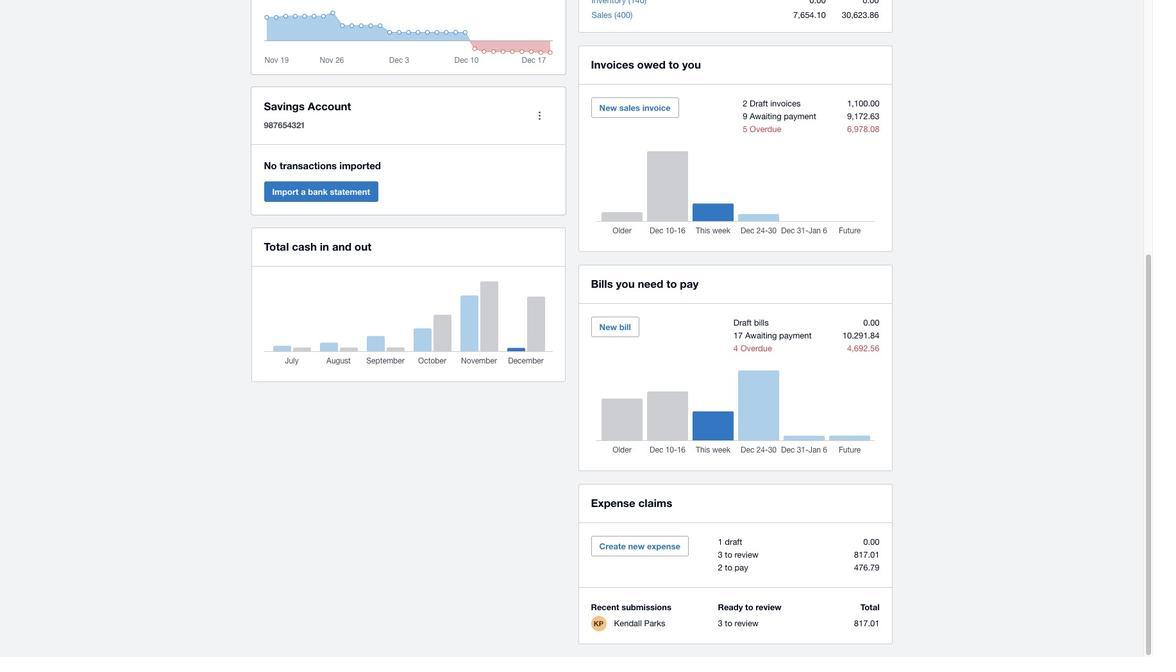 Task type: locate. For each thing, give the bounding box(es) containing it.
10,291.84 link
[[843, 331, 880, 341]]

cash
[[292, 240, 317, 253]]

817.01 down 476.79 "link"
[[854, 619, 880, 629]]

1 0.00 from the top
[[863, 318, 880, 328]]

to
[[669, 58, 679, 71], [667, 277, 677, 291], [725, 550, 732, 560], [725, 563, 732, 573], [745, 602, 753, 612], [725, 619, 732, 629]]

1 vertical spatial pay
[[735, 563, 748, 573]]

3 to review down draft
[[718, 550, 759, 560]]

import a bank statement link
[[264, 182, 378, 202]]

817.01 inside expenses summary element
[[854, 550, 880, 560]]

invoices owed to you
[[591, 58, 701, 71]]

pay down 3 to review link
[[735, 563, 748, 573]]

0 vertical spatial 2
[[743, 99, 748, 108]]

817.01 link down 476.79 "link"
[[854, 619, 880, 629]]

0 vertical spatial draft
[[750, 99, 768, 108]]

0.00 for new bill
[[863, 318, 880, 328]]

2 for 2 draft invoices
[[743, 99, 748, 108]]

draft
[[725, 537, 742, 547]]

draft up the 9 awaiting payment
[[750, 99, 768, 108]]

0.00
[[863, 318, 880, 328], [863, 537, 880, 547]]

invoices
[[770, 99, 801, 108]]

817.01 link
[[854, 550, 880, 560], [854, 619, 880, 629]]

817.01 link up 476.79 "link"
[[854, 550, 880, 560]]

817.01 for 2nd 817.01 link from the top
[[854, 619, 880, 629]]

need
[[638, 277, 663, 291]]

pay
[[680, 277, 699, 291], [735, 563, 748, 573]]

476.79
[[854, 563, 880, 573]]

0 vertical spatial 817.01
[[854, 550, 880, 560]]

817.01 up 476.79 "link"
[[854, 550, 880, 560]]

invoice
[[642, 103, 671, 113]]

0 horizontal spatial 2
[[718, 563, 723, 573]]

6,978.08 link
[[847, 124, 880, 134]]

create new expense button
[[591, 536, 689, 557]]

import a bank statement
[[272, 187, 370, 197]]

0.00 link for new bill
[[863, 318, 880, 328]]

1 vertical spatial 3
[[718, 619, 723, 629]]

total cash in and out
[[264, 240, 372, 253]]

total
[[264, 240, 289, 253], [860, 602, 880, 612]]

1 vertical spatial payment
[[779, 331, 812, 341]]

2
[[743, 99, 748, 108], [718, 563, 723, 573]]

2 up "9"
[[743, 99, 748, 108]]

1 vertical spatial new
[[599, 322, 617, 332]]

awaiting up 5 overdue link
[[750, 112, 782, 121]]

sales
[[619, 103, 640, 113]]

awaiting for bills you need to pay
[[745, 331, 777, 341]]

3 down ready
[[718, 619, 723, 629]]

4
[[734, 344, 738, 353]]

0 vertical spatial pay
[[680, 277, 699, 291]]

0 vertical spatial review
[[735, 550, 759, 560]]

1 horizontal spatial 2
[[743, 99, 748, 108]]

1 vertical spatial awaiting
[[745, 331, 777, 341]]

2 for 2 to pay
[[718, 563, 723, 573]]

expense
[[591, 496, 635, 510]]

draft bills link
[[734, 318, 769, 328]]

to right need
[[667, 277, 677, 291]]

0 horizontal spatial total
[[264, 240, 289, 253]]

0.00 link up 10,291.84
[[863, 318, 880, 328]]

2 down 3 to review link
[[718, 563, 723, 573]]

2 0.00 from the top
[[863, 537, 880, 547]]

0.00 inside expenses summary element
[[863, 537, 880, 547]]

6,978.08
[[847, 124, 880, 134]]

0 vertical spatial new
[[599, 103, 617, 113]]

0 vertical spatial payment
[[784, 112, 816, 121]]

30,623.86 link
[[842, 10, 879, 20]]

new left 'bill'
[[599, 322, 617, 332]]

total left cash
[[264, 240, 289, 253]]

bank
[[308, 187, 328, 197]]

0.00 up 476.79 "link"
[[863, 537, 880, 547]]

7,654.10 link
[[793, 10, 826, 20]]

transactions
[[280, 160, 337, 171]]

savings account
[[264, 99, 351, 113]]

1 horizontal spatial you
[[682, 58, 701, 71]]

2 new from the top
[[599, 322, 617, 332]]

review down ready to review
[[735, 619, 759, 629]]

1 vertical spatial total
[[860, 602, 880, 612]]

no
[[264, 160, 277, 171]]

1 vertical spatial 817.01
[[854, 619, 880, 629]]

new
[[599, 103, 617, 113], [599, 322, 617, 332]]

1 vertical spatial 0.00 link
[[863, 537, 880, 547]]

review
[[735, 550, 759, 560], [756, 602, 782, 612], [735, 619, 759, 629]]

2 817.01 from the top
[[854, 619, 880, 629]]

total cash in and out link
[[264, 238, 372, 256]]

0.00 link
[[863, 318, 880, 328], [863, 537, 880, 547]]

1 3 to review from the top
[[718, 550, 759, 560]]

30,623.86
[[842, 10, 879, 20]]

overdue right 4 at the right bottom of the page
[[741, 344, 772, 353]]

out
[[355, 240, 372, 253]]

expense claims link
[[591, 494, 672, 512]]

review down draft
[[735, 550, 759, 560]]

new left sales
[[599, 103, 617, 113]]

you
[[682, 58, 701, 71], [616, 277, 635, 291]]

0 vertical spatial 3 to review
[[718, 550, 759, 560]]

1 vertical spatial review
[[756, 602, 782, 612]]

create new expense
[[599, 541, 680, 552]]

overdue down the 9 awaiting payment
[[750, 124, 781, 134]]

no transactions imported
[[264, 160, 381, 171]]

awaiting
[[750, 112, 782, 121], [745, 331, 777, 341]]

0 vertical spatial 0.00
[[863, 318, 880, 328]]

review right ready
[[756, 602, 782, 612]]

0 vertical spatial 3
[[718, 550, 723, 560]]

to right owed
[[669, 58, 679, 71]]

817.01 for 1st 817.01 link
[[854, 550, 880, 560]]

3 down 1
[[718, 550, 723, 560]]

pay inside expenses summary element
[[735, 563, 748, 573]]

total down 476.79 "link"
[[860, 602, 880, 612]]

0 vertical spatial total
[[264, 240, 289, 253]]

1 vertical spatial you
[[616, 277, 635, 291]]

9
[[743, 112, 748, 121]]

draft up 17
[[734, 318, 752, 328]]

bill
[[619, 322, 631, 332]]

payment for invoices owed to you
[[784, 112, 816, 121]]

1 horizontal spatial total
[[860, 602, 880, 612]]

1 horizontal spatial pay
[[735, 563, 748, 573]]

1 3 from the top
[[718, 550, 723, 560]]

draft
[[750, 99, 768, 108], [734, 318, 752, 328]]

2 draft invoices link
[[743, 99, 801, 108]]

new
[[628, 541, 645, 552]]

new sales invoice
[[599, 103, 671, 113]]

you right owed
[[682, 58, 701, 71]]

invoices
[[591, 58, 634, 71]]

1 new from the top
[[599, 103, 617, 113]]

3 to review down ready
[[718, 619, 759, 629]]

2 0.00 link from the top
[[863, 537, 880, 547]]

1 vertical spatial overdue
[[741, 344, 772, 353]]

1 817.01 from the top
[[854, 550, 880, 560]]

0 vertical spatial 0.00 link
[[863, 318, 880, 328]]

1 vertical spatial 3 to review
[[718, 619, 759, 629]]

new inside button
[[599, 322, 617, 332]]

1 vertical spatial 0.00
[[863, 537, 880, 547]]

payment
[[784, 112, 816, 121], [779, 331, 812, 341]]

2 to pay
[[718, 563, 748, 573]]

1,100.00 link
[[847, 99, 880, 108]]

total for total cash in and out
[[264, 240, 289, 253]]

817.01
[[854, 550, 880, 560], [854, 619, 880, 629]]

overdue
[[750, 124, 781, 134], [741, 344, 772, 353]]

1 vertical spatial 2
[[718, 563, 723, 573]]

new bill button
[[591, 317, 639, 337]]

0.00 up 10,291.84
[[863, 318, 880, 328]]

0 vertical spatial awaiting
[[750, 112, 782, 121]]

new inside button
[[599, 103, 617, 113]]

0 vertical spatial 817.01 link
[[854, 550, 880, 560]]

parks
[[644, 619, 665, 629]]

you right bills
[[616, 277, 635, 291]]

2 3 from the top
[[718, 619, 723, 629]]

2 inside expenses summary element
[[718, 563, 723, 573]]

9 awaiting payment
[[743, 112, 816, 121]]

kendall parks link
[[614, 619, 665, 629]]

0 vertical spatial overdue
[[750, 124, 781, 134]]

1 0.00 link from the top
[[863, 318, 880, 328]]

1 vertical spatial 817.01 link
[[854, 619, 880, 629]]

0.00 link up 476.79 "link"
[[863, 537, 880, 547]]

pay right need
[[680, 277, 699, 291]]

awaiting down bills
[[745, 331, 777, 341]]

2 to pay link
[[718, 563, 748, 573]]

ready
[[718, 602, 743, 612]]

sales
[[592, 10, 612, 20]]

0 horizontal spatial pay
[[680, 277, 699, 291]]



Task type: describe. For each thing, give the bounding box(es) containing it.
to down ready
[[725, 619, 732, 629]]

to down 3 to review link
[[725, 563, 732, 573]]

10,291.84
[[843, 331, 880, 341]]

3 to review link
[[718, 550, 759, 560]]

sales (400) link
[[592, 10, 633, 20]]

savings
[[264, 99, 305, 113]]

recent submissions
[[591, 602, 671, 612]]

9,172.63
[[847, 112, 880, 121]]

17 awaiting payment
[[734, 331, 812, 341]]

payment for bills you need to pay
[[779, 331, 812, 341]]

account
[[308, 99, 351, 113]]

owed
[[637, 58, 666, 71]]

sales (400)
[[592, 10, 633, 20]]

new bill
[[599, 322, 631, 332]]

in
[[320, 240, 329, 253]]

kp
[[594, 620, 604, 628]]

overdue for invoices owed to you
[[750, 124, 781, 134]]

(400)
[[614, 10, 633, 20]]

1 817.01 link from the top
[[854, 550, 880, 560]]

bills you need to pay
[[591, 277, 699, 291]]

2 817.01 link from the top
[[854, 619, 880, 629]]

9 awaiting payment link
[[743, 112, 816, 121]]

bills
[[591, 277, 613, 291]]

review inside expenses summary element
[[735, 550, 759, 560]]

5 overdue
[[743, 124, 781, 134]]

4 overdue
[[734, 344, 772, 353]]

to down 1 draft link
[[725, 550, 732, 560]]

new for new sales invoice
[[599, 103, 617, 113]]

4 overdue link
[[734, 344, 772, 353]]

import
[[272, 187, 299, 197]]

4,692.56
[[847, 344, 880, 353]]

bills
[[754, 318, 769, 328]]

7,654.10
[[793, 10, 826, 20]]

0.00 for create new expense
[[863, 537, 880, 547]]

bills you need to pay link
[[591, 275, 699, 293]]

new sales invoice button
[[591, 97, 679, 118]]

476.79 link
[[854, 563, 880, 573]]

expense claims
[[591, 496, 672, 510]]

submissions
[[622, 602, 671, 612]]

awaiting for invoices owed to you
[[750, 112, 782, 121]]

2 vertical spatial review
[[735, 619, 759, 629]]

1 vertical spatial draft
[[734, 318, 752, 328]]

1
[[718, 537, 723, 547]]

2 3 to review from the top
[[718, 619, 759, 629]]

draft bills
[[734, 318, 769, 328]]

1 draft link
[[718, 537, 742, 547]]

kendall parks
[[614, 619, 665, 629]]

claims
[[638, 496, 672, 510]]

statement
[[330, 187, 370, 197]]

5
[[743, 124, 748, 134]]

and
[[332, 240, 352, 253]]

manage menu toggle image
[[527, 103, 553, 129]]

5 overdue link
[[743, 124, 781, 134]]

2 draft invoices
[[743, 99, 801, 108]]

3 to review inside expenses summary element
[[718, 550, 759, 560]]

imported
[[339, 160, 381, 171]]

overdue for bills you need to pay
[[741, 344, 772, 353]]

a
[[301, 187, 306, 197]]

to right ready
[[745, 602, 753, 612]]

1 draft
[[718, 537, 742, 547]]

1,100.00
[[847, 99, 880, 108]]

9,172.63 link
[[847, 112, 880, 121]]

0.00 link for create new expense
[[863, 537, 880, 547]]

expense
[[647, 541, 680, 552]]

17 awaiting payment link
[[734, 331, 812, 341]]

0 vertical spatial you
[[682, 58, 701, 71]]

3 inside expenses summary element
[[718, 550, 723, 560]]

recent
[[591, 602, 619, 612]]

expenses summary element
[[697, 536, 880, 575]]

kendall
[[614, 619, 642, 629]]

create
[[599, 541, 626, 552]]

new for new bill
[[599, 322, 617, 332]]

0 horizontal spatial you
[[616, 277, 635, 291]]

total for total
[[860, 602, 880, 612]]

invoices owed to you link
[[591, 56, 701, 74]]

17
[[734, 331, 743, 341]]

987654321
[[264, 120, 304, 130]]

4,692.56 link
[[847, 344, 880, 353]]

ready to review
[[718, 602, 782, 612]]



Task type: vqa. For each thing, say whether or not it's contained in the screenshot.
on
no



